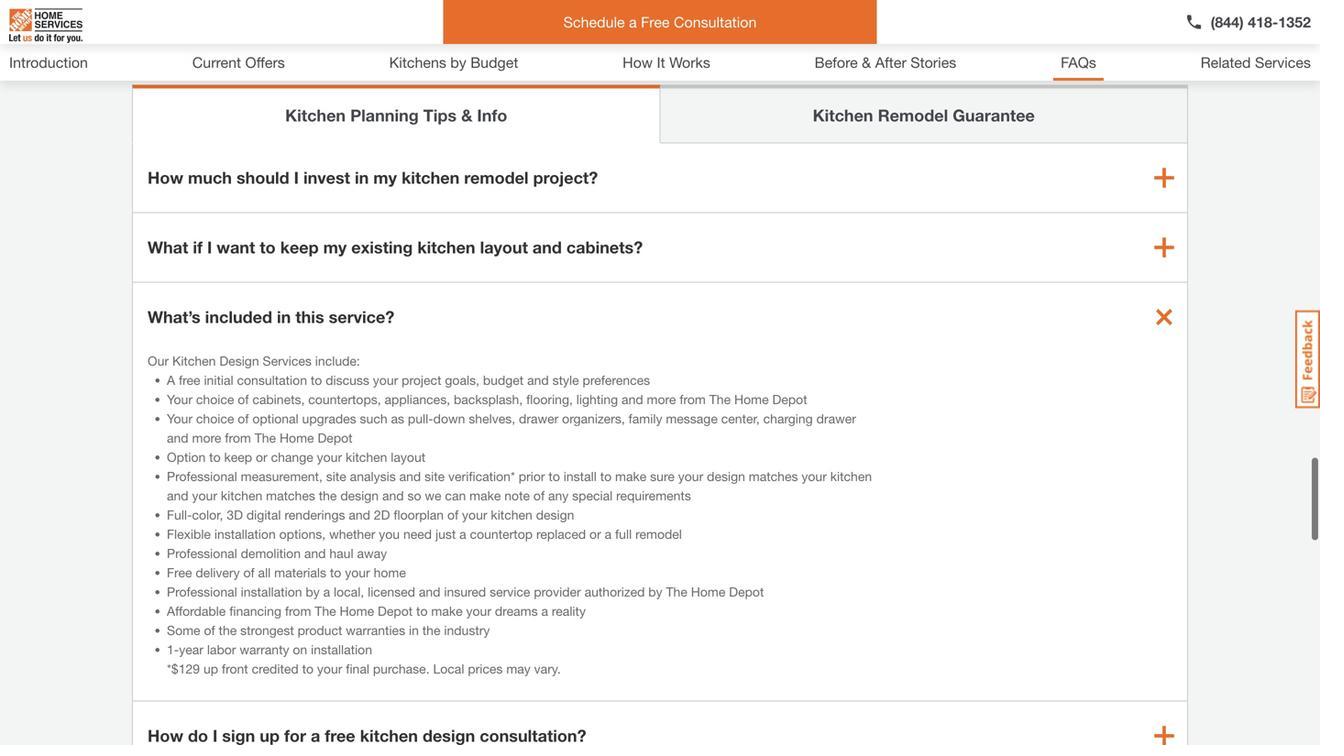 Task type: describe. For each thing, give the bounding box(es) containing it.
full-
[[167, 508, 192, 523]]

prices
[[468, 662, 503, 677]]

any
[[548, 488, 569, 504]]

install
[[564, 469, 597, 484]]

budget
[[483, 373, 524, 388]]

(844)
[[1211, 13, 1244, 31]]

planning
[[350, 106, 419, 125]]

just
[[436, 527, 456, 542]]

of up labor
[[204, 623, 215, 638]]

design
[[219, 354, 259, 369]]

related
[[1201, 54, 1251, 71]]

provider
[[534, 585, 581, 600]]

free inside our kitchen design services include: a free initial consultation to discuss your project goals, budget and style preferences your choice of cabinets, countertops, appliances, backsplash, flooring, lighting and more from the home depot your choice of optional upgrades such as pull-down shelves, drawer organizers, family message center, charging drawer and more from the home depot option to keep or change your kitchen layout professional measurement, site analysis and site verification* prior to install to make sure your design matches your kitchen and your kitchen matches the design and so we can make note of any special requirements full-color, 3d digital renderings and 2d floorplan of your kitchen design flexible installation options, whether you need just a countertop replaced or a full remodel professional demolition and haul away free delivery of all materials to your home professional installation by a local, licensed and insured service provider authorized by the home depot affordable financing from the home depot to make your dreams a reality some of the strongest product warranties in the industry 1-year labor warranty on installation *$129 up front credited to your final purchase. local prices may vary.
[[167, 565, 192, 581]]

0 vertical spatial or
[[256, 450, 268, 465]]

2 horizontal spatial make
[[615, 469, 647, 484]]

down
[[433, 411, 465, 427]]

away
[[357, 546, 387, 561]]

warranty
[[240, 643, 289, 658]]

related services
[[1201, 54, 1311, 71]]

of down consultation
[[238, 392, 249, 407]]

countertop
[[470, 527, 533, 542]]

your left project
[[373, 373, 398, 388]]

special
[[572, 488, 613, 504]]

our
[[148, 354, 169, 369]]

how for how much should i invest in my kitchen remodel project?
[[148, 168, 183, 188]]

1 vertical spatial in
[[277, 307, 291, 327]]

remodel inside our kitchen design services include: a free initial consultation to discuss your project goals, budget and style preferences your choice of cabinets, countertops, appliances, backsplash, flooring, lighting and more from the home depot your choice of optional upgrades such as pull-down shelves, drawer organizers, family message center, charging drawer and more from the home depot option to keep or change your kitchen layout professional measurement, site analysis and site verification* prior to install to make sure your design matches your kitchen and your kitchen matches the design and so we can make note of any special requirements full-color, 3d digital renderings and 2d floorplan of your kitchen design flexible installation options, whether you need just a countertop replaced or a full remodel professional demolition and haul away free delivery of all materials to your home professional installation by a local, licensed and insured service provider authorized by the home depot affordable financing from the home depot to make your dreams a reality some of the strongest product warranties in the industry 1-year labor warranty on installation *$129 up front credited to your final purchase. local prices may vary.
[[636, 527, 682, 542]]

1-
[[167, 643, 179, 658]]

cabinets,
[[252, 392, 305, 407]]

0 vertical spatial matches
[[749, 469, 798, 484]]

industry
[[444, 623, 490, 638]]

front
[[222, 662, 248, 677]]

2 vertical spatial installation
[[311, 643, 372, 658]]

and up "family"
[[622, 392, 643, 407]]

of left any
[[534, 488, 545, 504]]

1 professional from the top
[[167, 469, 237, 484]]

invest
[[303, 168, 350, 188]]

(844) 418-1352
[[1211, 13, 1311, 31]]

included
[[205, 307, 272, 327]]

consultation
[[237, 373, 307, 388]]

insured
[[444, 585, 486, 600]]

2 vertical spatial from
[[285, 604, 311, 619]]

flexible
[[167, 527, 211, 542]]

before
[[815, 54, 858, 71]]

authorized
[[585, 585, 645, 600]]

sure
[[650, 469, 675, 484]]

your left final
[[317, 662, 342, 677]]

and up whether
[[349, 508, 370, 523]]

1 horizontal spatial &
[[862, 54, 871, 71]]

3d
[[227, 508, 243, 523]]

delivery
[[196, 565, 240, 581]]

your up local,
[[345, 565, 370, 581]]

such
[[360, 411, 388, 427]]

lighting
[[577, 392, 618, 407]]

0 vertical spatial services
[[1255, 54, 1311, 71]]

you
[[379, 527, 400, 542]]

the up the product
[[315, 604, 336, 619]]

what's
[[148, 307, 201, 327]]

kitchen for kitchen remodel guarantee
[[813, 106, 874, 125]]

how much should i invest in my kitchen remodel project?
[[148, 168, 598, 188]]

3 professional from the top
[[167, 585, 237, 600]]

free inside 'button'
[[641, 13, 670, 31]]

2 drawer from the left
[[817, 411, 856, 427]]

pull-
[[408, 411, 433, 427]]

2 professional from the top
[[167, 546, 237, 561]]

all
[[258, 565, 271, 581]]

1 choice from the top
[[196, 392, 234, 407]]

the down the optional
[[255, 431, 276, 446]]

asked
[[620, 13, 707, 47]]

licensed
[[368, 585, 415, 600]]

verification*
[[448, 469, 515, 484]]

works
[[670, 54, 711, 71]]

your down the can
[[462, 508, 487, 523]]

analysis
[[350, 469, 396, 484]]

your right change
[[317, 450, 342, 465]]

frequently
[[464, 13, 611, 47]]

the up center,
[[710, 392, 731, 407]]

our kitchen design services include: a free initial consultation to discuss your project goals, budget and style preferences your choice of cabinets, countertops, appliances, backsplash, flooring, lighting and more from the home depot your choice of optional upgrades such as pull-down shelves, drawer organizers, family message center, charging drawer and more from the home depot option to keep or change your kitchen layout professional measurement, site analysis and site verification* prior to install to make sure your design matches your kitchen and your kitchen matches the design and so we can make note of any special requirements full-color, 3d digital renderings and 2d floorplan of your kitchen design flexible installation options, whether you need just a countertop replaced or a full remodel professional demolition and haul away free delivery of all materials to your home professional installation by a local, licensed and insured service provider authorized by the home depot affordable financing from the home depot to make your dreams a reality some of the strongest product warranties in the industry 1-year labor warranty on installation *$129 up front credited to your final purchase. local prices may vary.
[[148, 354, 872, 677]]

purchase.
[[373, 662, 430, 677]]

kitchen planning tips & info
[[285, 106, 507, 125]]

and up option
[[167, 431, 189, 446]]

much
[[188, 168, 232, 188]]

year
[[179, 643, 204, 658]]

affordable
[[167, 604, 226, 619]]

service?
[[329, 307, 395, 327]]

2 vertical spatial make
[[431, 604, 463, 619]]

organizers,
[[562, 411, 625, 427]]

current
[[192, 54, 241, 71]]

include:
[[315, 354, 360, 369]]

financing
[[229, 604, 282, 619]]

warranties
[[346, 623, 405, 638]]

kitchens
[[389, 54, 446, 71]]

measurement,
[[241, 469, 323, 484]]

0 horizontal spatial &
[[461, 106, 473, 125]]

1 site from the left
[[326, 469, 346, 484]]

2 horizontal spatial by
[[649, 585, 663, 600]]

2 choice from the top
[[196, 411, 234, 427]]

a inside 'button'
[[629, 13, 637, 31]]

faqs
[[1061, 54, 1097, 71]]

1 horizontal spatial i
[[294, 168, 299, 188]]

2 horizontal spatial from
[[680, 392, 706, 407]]

questions
[[715, 13, 857, 47]]

goals,
[[445, 373, 480, 388]]

final
[[346, 662, 370, 677]]

on
[[293, 643, 307, 658]]

0 horizontal spatial remodel
[[464, 168, 529, 188]]

message
[[666, 411, 718, 427]]

offers
[[245, 54, 285, 71]]

note
[[505, 488, 530, 504]]

local,
[[334, 585, 364, 600]]

before & after stories
[[815, 54, 957, 71]]

discuss
[[326, 373, 369, 388]]

1 drawer from the left
[[519, 411, 559, 427]]

home
[[374, 565, 406, 581]]



Task type: locate. For each thing, give the bounding box(es) containing it.
services inside our kitchen design services include: a free initial consultation to discuss your project goals, budget and style preferences your choice of cabinets, countertops, appliances, backsplash, flooring, lighting and more from the home depot your choice of optional upgrades such as pull-down shelves, drawer organizers, family message center, charging drawer and more from the home depot option to keep or change your kitchen layout professional measurement, site analysis and site verification* prior to install to make sure your design matches your kitchen and your kitchen matches the design and so we can make note of any special requirements full-color, 3d digital renderings and 2d floorplan of your kitchen design flexible installation options, whether you need just a countertop replaced or a full remodel professional demolition and haul away free delivery of all materials to your home professional installation by a local, licensed and insured service provider authorized by the home depot affordable financing from the home depot to make your dreams a reality some of the strongest product warranties in the industry 1-year labor warranty on installation *$129 up front credited to your final purchase. local prices may vary.
[[263, 354, 312, 369]]

0 vertical spatial &
[[862, 54, 871, 71]]

your down charging
[[802, 469, 827, 484]]

remodel
[[464, 168, 529, 188], [636, 527, 682, 542]]

1 horizontal spatial design
[[536, 508, 574, 523]]

the right authorized
[[666, 585, 688, 600]]

site up we
[[425, 469, 445, 484]]

1 vertical spatial or
[[590, 527, 601, 542]]

0 vertical spatial keep
[[280, 238, 319, 257]]

guarantee
[[953, 106, 1035, 125]]

1 horizontal spatial more
[[647, 392, 676, 407]]

cabinets?
[[567, 238, 643, 257]]

make up requirements
[[615, 469, 647, 484]]

make
[[615, 469, 647, 484], [470, 488, 501, 504], [431, 604, 463, 619]]

reality
[[552, 604, 586, 619]]

1 horizontal spatial remodel
[[636, 527, 682, 542]]

need
[[403, 527, 432, 542]]

0 vertical spatial design
[[707, 469, 745, 484]]

materials
[[274, 565, 326, 581]]

1 horizontal spatial matches
[[749, 469, 798, 484]]

0 horizontal spatial my
[[323, 238, 347, 257]]

to
[[260, 238, 276, 257], [311, 373, 322, 388], [209, 450, 221, 465], [549, 469, 560, 484], [600, 469, 612, 484], [330, 565, 341, 581], [416, 604, 428, 619], [302, 662, 314, 677]]

1 horizontal spatial or
[[590, 527, 601, 542]]

0 horizontal spatial matches
[[266, 488, 315, 504]]

the up renderings
[[319, 488, 337, 504]]

charging
[[764, 411, 813, 427]]

layout inside our kitchen design services include: a free initial consultation to discuss your project goals, budget and style preferences your choice of cabinets, countertops, appliances, backsplash, flooring, lighting and more from the home depot your choice of optional upgrades such as pull-down shelves, drawer organizers, family message center, charging drawer and more from the home depot option to keep or change your kitchen layout professional measurement, site analysis and site verification* prior to install to make sure your design matches your kitchen and your kitchen matches the design and so we can make note of any special requirements full-color, 3d digital renderings and 2d floorplan of your kitchen design flexible installation options, whether you need just a countertop replaced or a full remodel professional demolition and haul away free delivery of all materials to your home professional installation by a local, licensed and insured service provider authorized by the home depot affordable financing from the home depot to make your dreams a reality some of the strongest product warranties in the industry 1-year labor warranty on installation *$129 up front credited to your final purchase. local prices may vary.
[[391, 450, 426, 465]]

i left invest
[[294, 168, 299, 188]]

in right warranties
[[409, 623, 419, 638]]

style
[[553, 373, 579, 388]]

a left local,
[[323, 585, 330, 600]]

drawer down "flooring,"
[[519, 411, 559, 427]]

1 vertical spatial keep
[[224, 450, 252, 465]]

services down 1352
[[1255, 54, 1311, 71]]

0 vertical spatial layout
[[480, 238, 528, 257]]

1 horizontal spatial from
[[285, 604, 311, 619]]

existing
[[351, 238, 413, 257]]

of left the optional
[[238, 411, 249, 427]]

0 horizontal spatial i
[[207, 238, 212, 257]]

of down the can
[[447, 508, 459, 523]]

do it for you logo image
[[9, 1, 83, 50]]

in right invest
[[355, 168, 369, 188]]

kitchen
[[285, 106, 346, 125], [813, 106, 874, 125], [172, 354, 216, 369]]

0 vertical spatial more
[[647, 392, 676, 407]]

1 vertical spatial professional
[[167, 546, 237, 561]]

1 horizontal spatial in
[[355, 168, 369, 188]]

professional down flexible
[[167, 546, 237, 561]]

free up it at the top of the page
[[641, 13, 670, 31]]

kitchens by budget
[[389, 54, 518, 71]]

free
[[179, 373, 200, 388]]

0 vertical spatial professional
[[167, 469, 237, 484]]

keep
[[280, 238, 319, 257], [224, 450, 252, 465]]

preferences
[[583, 373, 650, 388]]

design down center,
[[707, 469, 745, 484]]

professional
[[167, 469, 237, 484], [167, 546, 237, 561], [167, 585, 237, 600]]

initial
[[204, 373, 233, 388]]

1 horizontal spatial services
[[1255, 54, 1311, 71]]

0 horizontal spatial or
[[256, 450, 268, 465]]

0 vertical spatial make
[[615, 469, 647, 484]]

demolition
[[241, 546, 301, 561]]

kitchen up the free
[[172, 354, 216, 369]]

labor
[[207, 643, 236, 658]]

(844) 418-1352 link
[[1185, 11, 1311, 33]]

local
[[433, 662, 464, 677]]

0 horizontal spatial make
[[431, 604, 463, 619]]

frequently asked questions
[[464, 13, 857, 47]]

service
[[490, 585, 530, 600]]

2 your from the top
[[167, 411, 193, 427]]

professional down option
[[167, 469, 237, 484]]

kitchen inside our kitchen design services include: a free initial consultation to discuss your project goals, budget and style preferences your choice of cabinets, countertops, appliances, backsplash, flooring, lighting and more from the home depot your choice of optional upgrades such as pull-down shelves, drawer organizers, family message center, charging drawer and more from the home depot option to keep or change your kitchen layout professional measurement, site analysis and site verification* prior to install to make sure your design matches your kitchen and your kitchen matches the design and so we can make note of any special requirements full-color, 3d digital renderings and 2d floorplan of your kitchen design flexible installation options, whether you need just a countertop replaced or a full remodel professional demolition and haul away free delivery of all materials to your home professional installation by a local, licensed and insured service provider authorized by the home depot affordable financing from the home depot to make your dreams a reality some of the strongest product warranties in the industry 1-year labor warranty on installation *$129 up front credited to your final purchase. local prices may vary.
[[172, 354, 216, 369]]

what
[[148, 238, 188, 257]]

0 vertical spatial installation
[[214, 527, 276, 542]]

1 vertical spatial layout
[[391, 450, 426, 465]]

1 horizontal spatial make
[[470, 488, 501, 504]]

vary.
[[534, 662, 561, 677]]

a
[[167, 373, 175, 388]]

matches down charging
[[749, 469, 798, 484]]

0 horizontal spatial drawer
[[519, 411, 559, 427]]

more
[[647, 392, 676, 407], [192, 431, 221, 446]]

replaced
[[536, 527, 586, 542]]

options,
[[279, 527, 326, 542]]

your right 'sure'
[[678, 469, 704, 484]]

remodel
[[878, 106, 948, 125]]

2 vertical spatial in
[[409, 623, 419, 638]]

professional up affordable at the left bottom
[[167, 585, 237, 600]]

i
[[294, 168, 299, 188], [207, 238, 212, 257]]

current offers
[[192, 54, 285, 71]]

0 horizontal spatial free
[[167, 565, 192, 581]]

or left full
[[590, 527, 601, 542]]

design down analysis
[[341, 488, 379, 504]]

services up consultation
[[263, 354, 312, 369]]

0 vertical spatial free
[[641, 13, 670, 31]]

dreams
[[495, 604, 538, 619]]

1 horizontal spatial keep
[[280, 238, 319, 257]]

of left all
[[243, 565, 255, 581]]

keep right want
[[280, 238, 319, 257]]

the up labor
[[219, 623, 237, 638]]

my for in
[[373, 168, 397, 188]]

site left analysis
[[326, 469, 346, 484]]

option
[[167, 450, 206, 465]]

schedule a free consultation button
[[443, 0, 877, 44]]

consultation
[[674, 13, 757, 31]]

2d
[[374, 508, 390, 523]]

0 vertical spatial your
[[167, 392, 193, 407]]

drawer right charging
[[817, 411, 856, 427]]

and left insured
[[419, 585, 441, 600]]

installation up final
[[311, 643, 372, 658]]

in inside our kitchen design services include: a free initial consultation to discuss your project goals, budget and style preferences your choice of cabinets, countertops, appliances, backsplash, flooring, lighting and more from the home depot your choice of optional upgrades such as pull-down shelves, drawer organizers, family message center, charging drawer and more from the home depot option to keep or change your kitchen layout professional measurement, site analysis and site verification* prior to install to make sure your design matches your kitchen and your kitchen matches the design and so we can make note of any special requirements full-color, 3d digital renderings and 2d floorplan of your kitchen design flexible installation options, whether you need just a countertop replaced or a full remodel professional demolition and haul away free delivery of all materials to your home professional installation by a local, licensed and insured service provider authorized by the home depot affordable financing from the home depot to make your dreams a reality some of the strongest product warranties in the industry 1-year labor warranty on installation *$129 up front credited to your final purchase. local prices may vary.
[[409, 623, 419, 638]]

your
[[167, 392, 193, 407], [167, 411, 193, 427]]

1 vertical spatial services
[[263, 354, 312, 369]]

free
[[641, 13, 670, 31], [167, 565, 192, 581]]

keep up measurement,
[[224, 450, 252, 465]]

by right authorized
[[649, 585, 663, 600]]

from up measurement,
[[225, 431, 251, 446]]

kitchen down before
[[813, 106, 874, 125]]

more up option
[[192, 431, 221, 446]]

change
[[271, 450, 313, 465]]

2 horizontal spatial kitchen
[[813, 106, 874, 125]]

the
[[710, 392, 731, 407], [255, 431, 276, 446], [666, 585, 688, 600], [315, 604, 336, 619]]

2 vertical spatial design
[[536, 508, 574, 523]]

1 horizontal spatial free
[[641, 13, 670, 31]]

1 horizontal spatial how
[[623, 54, 653, 71]]

and up full-
[[167, 488, 189, 504]]

1 horizontal spatial site
[[425, 469, 445, 484]]

remodel right full
[[636, 527, 682, 542]]

*$129
[[167, 662, 200, 677]]

strongest
[[240, 623, 294, 638]]

a right schedule
[[629, 13, 637, 31]]

0 horizontal spatial design
[[341, 488, 379, 504]]

1352
[[1279, 13, 1311, 31]]

can
[[445, 488, 466, 504]]

a right just on the bottom
[[460, 527, 467, 542]]

credited
[[252, 662, 299, 677]]

2 horizontal spatial the
[[423, 623, 441, 638]]

0 horizontal spatial more
[[192, 431, 221, 446]]

by
[[451, 54, 467, 71], [306, 585, 320, 600], [649, 585, 663, 600]]

your up 'industry'
[[466, 604, 492, 619]]

how left much
[[148, 168, 183, 188]]

i right if
[[207, 238, 212, 257]]

feedback link image
[[1296, 310, 1321, 409]]

0 vertical spatial in
[[355, 168, 369, 188]]

kitchen for kitchen planning tips & info
[[285, 106, 346, 125]]

& left the after
[[862, 54, 871, 71]]

floorplan
[[394, 508, 444, 523]]

home
[[735, 392, 769, 407], [280, 431, 314, 446], [691, 585, 726, 600], [340, 604, 374, 619]]

your up color,
[[192, 488, 217, 504]]

installation down all
[[241, 585, 302, 600]]

by down materials
[[306, 585, 320, 600]]

1 vertical spatial my
[[323, 238, 347, 257]]

and up so
[[399, 469, 421, 484]]

2 horizontal spatial design
[[707, 469, 745, 484]]

my
[[373, 168, 397, 188], [323, 238, 347, 257]]

remodel down info
[[464, 168, 529, 188]]

2 vertical spatial professional
[[167, 585, 237, 600]]

optional
[[252, 411, 299, 427]]

the left 'industry'
[[423, 623, 441, 638]]

my left the existing
[[323, 238, 347, 257]]

0 vertical spatial from
[[680, 392, 706, 407]]

0 horizontal spatial site
[[326, 469, 346, 484]]

from
[[680, 392, 706, 407], [225, 431, 251, 446], [285, 604, 311, 619]]

after
[[875, 54, 907, 71]]

1 horizontal spatial the
[[319, 488, 337, 504]]

kitchen up invest
[[285, 106, 346, 125]]

free left delivery
[[167, 565, 192, 581]]

make down 'verification*'
[[470, 488, 501, 504]]

0 horizontal spatial layout
[[391, 450, 426, 465]]

2 site from the left
[[425, 469, 445, 484]]

a left full
[[605, 527, 612, 542]]

in left "this"
[[277, 307, 291, 327]]

1 vertical spatial how
[[148, 168, 183, 188]]

my right invest
[[373, 168, 397, 188]]

1 vertical spatial your
[[167, 411, 193, 427]]

1 vertical spatial matches
[[266, 488, 315, 504]]

1 vertical spatial more
[[192, 431, 221, 446]]

418-
[[1248, 13, 1279, 31]]

0 vertical spatial my
[[373, 168, 397, 188]]

a down provider
[[541, 604, 548, 619]]

budget
[[471, 54, 518, 71]]

0 vertical spatial remodel
[[464, 168, 529, 188]]

0 horizontal spatial services
[[263, 354, 312, 369]]

1 vertical spatial from
[[225, 431, 251, 446]]

want
[[217, 238, 255, 257]]

and up "flooring,"
[[527, 373, 549, 388]]

matches down measurement,
[[266, 488, 315, 504]]

0 horizontal spatial from
[[225, 431, 251, 446]]

1 your from the top
[[167, 392, 193, 407]]

this
[[296, 307, 324, 327]]

2 horizontal spatial in
[[409, 623, 419, 638]]

1 horizontal spatial by
[[451, 54, 467, 71]]

1 vertical spatial design
[[341, 488, 379, 504]]

a
[[629, 13, 637, 31], [460, 527, 467, 542], [605, 527, 612, 542], [323, 585, 330, 600], [541, 604, 548, 619]]

should
[[237, 168, 289, 188]]

your down a
[[167, 392, 193, 407]]

0 horizontal spatial in
[[277, 307, 291, 327]]

full
[[615, 527, 632, 542]]

from up message
[[680, 392, 706, 407]]

1 horizontal spatial layout
[[480, 238, 528, 257]]

installation down 3d
[[214, 527, 276, 542]]

schedule a free consultation
[[564, 13, 757, 31]]

your up option
[[167, 411, 193, 427]]

1 vertical spatial make
[[470, 488, 501, 504]]

1 vertical spatial &
[[461, 106, 473, 125]]

keep inside our kitchen design services include: a free initial consultation to discuss your project goals, budget and style preferences your choice of cabinets, countertops, appliances, backsplash, flooring, lighting and more from the home depot your choice of optional upgrades such as pull-down shelves, drawer organizers, family message center, charging drawer and more from the home depot option to keep or change your kitchen layout professional measurement, site analysis and site verification* prior to install to make sure your design matches your kitchen and your kitchen matches the design and so we can make note of any special requirements full-color, 3d digital renderings and 2d floorplan of your kitchen design flexible installation options, whether you need just a countertop replaced or a full remodel professional demolition and haul away free delivery of all materials to your home professional installation by a local, licensed and insured service provider authorized by the home depot affordable financing from the home depot to make your dreams a reality some of the strongest product warranties in the industry 1-year labor warranty on installation *$129 up front credited to your final purchase. local prices may vary.
[[224, 450, 252, 465]]

my for keep
[[323, 238, 347, 257]]

1 vertical spatial remodel
[[636, 527, 682, 542]]

appliances,
[[385, 392, 450, 407]]

what's included in this service?
[[148, 307, 395, 327]]

some
[[167, 623, 200, 638]]

backsplash,
[[454, 392, 523, 407]]

1 vertical spatial i
[[207, 238, 212, 257]]

0 horizontal spatial how
[[148, 168, 183, 188]]

more up "family"
[[647, 392, 676, 407]]

and left so
[[382, 488, 404, 504]]

how it works
[[623, 54, 711, 71]]

0 horizontal spatial kitchen
[[172, 354, 216, 369]]

and down options,
[[304, 546, 326, 561]]

0 vertical spatial choice
[[196, 392, 234, 407]]

upgrades
[[302, 411, 356, 427]]

how for how it works
[[623, 54, 653, 71]]

if
[[193, 238, 203, 257]]

it
[[657, 54, 665, 71]]

product
[[298, 623, 342, 638]]

1 horizontal spatial my
[[373, 168, 397, 188]]

1 vertical spatial installation
[[241, 585, 302, 600]]

0 horizontal spatial by
[[306, 585, 320, 600]]

may
[[506, 662, 531, 677]]

and left the cabinets?
[[533, 238, 562, 257]]

how left it at the top of the page
[[623, 54, 653, 71]]

& left info
[[461, 106, 473, 125]]

0 vertical spatial i
[[294, 168, 299, 188]]

0 vertical spatial how
[[623, 54, 653, 71]]

1 vertical spatial choice
[[196, 411, 234, 427]]

from up the product
[[285, 604, 311, 619]]

1 horizontal spatial drawer
[[817, 411, 856, 427]]

design down any
[[536, 508, 574, 523]]

so
[[408, 488, 421, 504]]

or up measurement,
[[256, 450, 268, 465]]

0 horizontal spatial keep
[[224, 450, 252, 465]]

make down insured
[[431, 604, 463, 619]]

color,
[[192, 508, 223, 523]]

by left budget
[[451, 54, 467, 71]]

1 vertical spatial free
[[167, 565, 192, 581]]

0 horizontal spatial the
[[219, 623, 237, 638]]

1 horizontal spatial kitchen
[[285, 106, 346, 125]]



Task type: vqa. For each thing, say whether or not it's contained in the screenshot.
bottommost blooming
no



